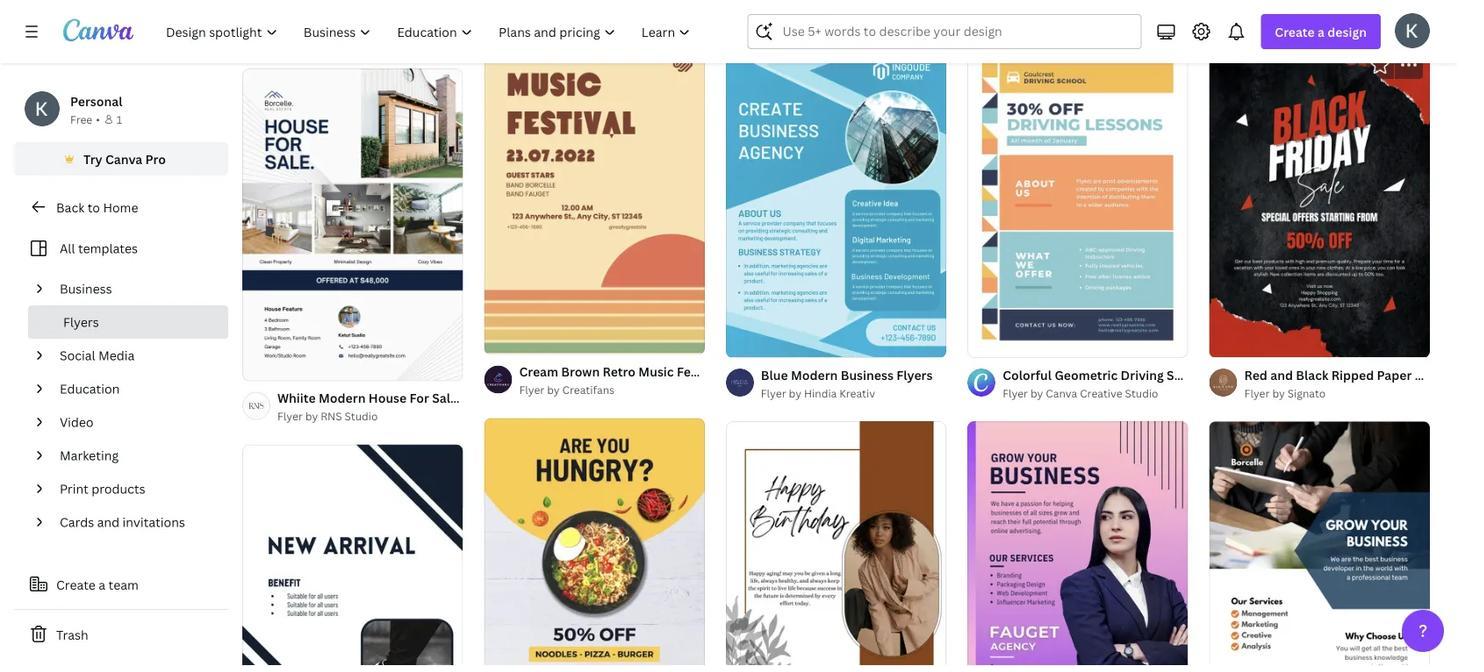 Task type: describe. For each thing, give the bounding box(es) containing it.
social media
[[60, 347, 135, 364]]

0 horizontal spatial flyers
[[63, 314, 99, 331]]

creative for regal blue shapes tutor flyer
[[355, 33, 397, 47]]

2 black from the left
[[1415, 367, 1448, 383]]

cards and invitations link
[[53, 506, 218, 539]]

creative for colorful geometric driving school flyer
[[1080, 386, 1123, 400]]

video
[[60, 414, 94, 431]]

by inside cream brown retro music festival flyer portrait flyer by creatifans
[[547, 383, 560, 397]]

house
[[369, 390, 407, 406]]

flyer inside blue modern business flyers flyer by hindia kreativ
[[761, 386, 786, 400]]

flyer by bornx design
[[761, 10, 871, 24]]

regal blue shapes tutor flyer link
[[277, 12, 454, 31]]

templates
[[78, 240, 138, 257]]

by inside the colorful geometric driving school flyer flyer by canva creative studio
[[1031, 386, 1043, 400]]

marketing link
[[53, 439, 218, 472]]

signato
[[1288, 386, 1326, 401]]

flyer left portrait
[[726, 363, 756, 380]]

create a team
[[56, 576, 139, 593]]

try canva pro
[[83, 151, 166, 167]]

flyer by epitomi
[[1003, 10, 1085, 24]]

Search search field
[[783, 15, 1130, 48]]

home
[[103, 199, 138, 216]]

ripped
[[1332, 367, 1374, 383]]

flyer by canva creative studio link for driving
[[1003, 385, 1188, 402]]

business inside blue modern business flyers flyer by hindia kreativ
[[841, 367, 894, 383]]

flyer by vave creative link
[[1245, 8, 1430, 26]]

canva inside try canva pro button
[[105, 151, 142, 167]]

regal
[[277, 13, 310, 30]]

design
[[1328, 23, 1367, 40]]

paper
[[1377, 367, 1412, 383]]

0 vertical spatial business
[[60, 281, 112, 297]]

by inside the flyer by vave creative link
[[1273, 10, 1285, 24]]

create a design
[[1275, 23, 1367, 40]]

blue modern business flyers image
[[726, 45, 947, 357]]

creative inside the flyer by vave creative link
[[1315, 10, 1357, 24]]

epitomi
[[1046, 10, 1085, 24]]

try
[[83, 151, 102, 167]]

social media link
[[53, 339, 218, 372]]

sale
[[432, 390, 458, 406]]

a for team
[[99, 576, 105, 593]]

by inside flyer by epitomi link
[[1031, 10, 1043, 24]]

flyer by vave creative
[[1245, 10, 1357, 24]]

advertisement  (flyer) image
[[242, 445, 463, 666]]

flyer by hindia kreativ link
[[761, 385, 933, 402]]

colorful geometric driving school flyer image
[[968, 45, 1188, 357]]

back
[[56, 199, 84, 216]]

canva for colorful
[[1046, 386, 1078, 400]]

create a team button
[[14, 567, 228, 602]]

brown
[[561, 363, 600, 380]]

cream brown retro music festival flyer portrait link
[[519, 362, 805, 381]]

purple business marketing agency flyer image
[[968, 422, 1188, 666]]

create a design button
[[1261, 14, 1381, 49]]

create for create a design
[[1275, 23, 1315, 40]]

pro
[[145, 151, 166, 167]]

invitations
[[123, 514, 185, 531]]

flyer right 'tutor' at the left of the page
[[424, 13, 454, 30]]

by inside blue modern business flyers flyer by hindia kreativ
[[789, 386, 802, 400]]

media
[[98, 347, 135, 364]]

whiite modern house for sale flyer flyer by rns studio
[[277, 390, 491, 424]]

all templates
[[60, 240, 138, 257]]

team
[[108, 576, 139, 593]]

flyer by bornx design link
[[761, 8, 947, 26]]

canva for regal
[[321, 33, 352, 47]]

colorful geometric driving school flyer flyer by canva creative studio
[[1003, 367, 1241, 400]]

try canva pro button
[[14, 142, 228, 176]]

trash link
[[14, 617, 228, 652]]

flyer left vave
[[1245, 10, 1270, 24]]

kendall parks image
[[1395, 13, 1430, 48]]

modern for blue
[[791, 367, 838, 383]]

creatifans
[[562, 383, 615, 397]]

studio for shapes
[[400, 33, 433, 47]]

flyer down cream
[[519, 383, 545, 397]]

flyer by rns studio link
[[277, 408, 463, 425]]

geometric
[[1055, 367, 1118, 383]]

trash
[[56, 626, 88, 643]]

social
[[60, 347, 95, 364]]

whiite modern house for sale flyer link
[[277, 388, 491, 408]]

back to home
[[56, 199, 138, 216]]

flyer left bornx
[[761, 10, 786, 24]]

blue & orange modern grow your business a4 flyer image
[[1210, 422, 1430, 666]]

cream brown retro music festival flyer portrait image
[[484, 42, 705, 354]]

vave
[[1288, 10, 1312, 24]]

by inside regal blue shapes tutor flyer flyer by canva creative studio
[[305, 33, 318, 47]]

festival
[[677, 363, 723, 380]]

flyer inside red and black ripped paper black fr flyer by signato
[[1245, 386, 1270, 401]]

free •
[[70, 112, 100, 126]]

by inside flyer by bornx design link
[[789, 10, 802, 24]]



Task type: locate. For each thing, give the bounding box(es) containing it.
tutor
[[389, 13, 421, 30]]

1 horizontal spatial a
[[1318, 23, 1325, 40]]

1 vertical spatial studio
[[1125, 386, 1159, 400]]

by down portrait
[[789, 386, 802, 400]]

studio down whiite modern house for sale flyer link
[[345, 409, 378, 424]]

0 vertical spatial modern
[[791, 367, 838, 383]]

1 horizontal spatial studio
[[400, 33, 433, 47]]

0 vertical spatial flyer by canva creative studio link
[[277, 31, 454, 49]]

by down cream
[[547, 383, 560, 397]]

a inside dropdown button
[[1318, 23, 1325, 40]]

studio for driving
[[1125, 386, 1159, 400]]

products
[[92, 481, 145, 497]]

by left signato
[[1273, 386, 1285, 401]]

1 vertical spatial flyer by canva creative studio link
[[1003, 385, 1188, 402]]

1 horizontal spatial flyer by canva creative studio link
[[1003, 385, 1188, 402]]

flyer right sale
[[461, 390, 491, 406]]

studio down 'tutor' at the left of the page
[[400, 33, 433, 47]]

0 vertical spatial a
[[1318, 23, 1325, 40]]

print products link
[[53, 472, 218, 506]]

red and black ripped paper black fr flyer by signato
[[1245, 367, 1458, 401]]

blue modern business flyers flyer by hindia kreativ
[[761, 367, 933, 400]]

a
[[1318, 23, 1325, 40], [99, 576, 105, 593]]

studio inside whiite modern house for sale flyer flyer by rns studio
[[345, 409, 378, 424]]

cream
[[519, 363, 558, 380]]

fr
[[1451, 367, 1458, 383]]

creative
[[1315, 10, 1357, 24], [355, 33, 397, 47], [1080, 386, 1123, 400]]

by inside red and black ripped paper black fr flyer by signato
[[1273, 386, 1285, 401]]

by down colorful
[[1031, 386, 1043, 400]]

0 vertical spatial canva
[[321, 33, 352, 47]]

flyer down portrait
[[761, 386, 786, 400]]

2 vertical spatial canva
[[1046, 386, 1078, 400]]

hindia
[[804, 386, 837, 400]]

studio
[[400, 33, 433, 47], [1125, 386, 1159, 400], [345, 409, 378, 424]]

shapes
[[343, 13, 386, 30]]

1 horizontal spatial canva
[[321, 33, 352, 47]]

black
[[1296, 367, 1329, 383], [1415, 367, 1448, 383]]

and right red
[[1271, 367, 1293, 383]]

a right vave
[[1318, 23, 1325, 40]]

modern inside blue modern business flyers flyer by hindia kreativ
[[791, 367, 838, 383]]

all
[[60, 240, 75, 257]]

studio for house
[[345, 409, 378, 424]]

0 horizontal spatial business
[[60, 281, 112, 297]]

canva
[[321, 33, 352, 47], [105, 151, 142, 167], [1046, 386, 1078, 400]]

2 vertical spatial studio
[[345, 409, 378, 424]]

0 vertical spatial creative
[[1315, 10, 1357, 24]]

modern up hindia
[[791, 367, 838, 383]]

by left epitomi
[[1031, 10, 1043, 24]]

by left vave
[[1273, 10, 1285, 24]]

flyer by canva creative studio link for shapes
[[277, 31, 454, 49]]

create for create a team
[[56, 576, 96, 593]]

0 vertical spatial flyers
[[63, 314, 99, 331]]

creative inside the colorful geometric driving school flyer flyer by canva creative studio
[[1080, 386, 1123, 400]]

2 horizontal spatial creative
[[1315, 10, 1357, 24]]

1 vertical spatial a
[[99, 576, 105, 593]]

flyers inside blue modern business flyers flyer by hindia kreativ
[[897, 367, 933, 383]]

kreativ
[[840, 386, 875, 400]]

and for red
[[1271, 367, 1293, 383]]

studio inside regal blue shapes tutor flyer flyer by canva creative studio
[[400, 33, 433, 47]]

personal
[[70, 93, 122, 109]]

print
[[60, 481, 89, 497]]

flyer down red
[[1245, 386, 1270, 401]]

to
[[87, 199, 100, 216]]

flyers up flyer by hindia kreativ link
[[897, 367, 933, 383]]

0 horizontal spatial canva
[[105, 151, 142, 167]]

by left rns
[[305, 409, 318, 424]]

blue right festival
[[761, 367, 788, 383]]

by inside whiite modern house for sale flyer flyer by rns studio
[[305, 409, 318, 424]]

1 horizontal spatial black
[[1415, 367, 1448, 383]]

0 horizontal spatial and
[[97, 514, 120, 531]]

business up kreativ
[[841, 367, 894, 383]]

flyer left red
[[1211, 367, 1241, 383]]

0 horizontal spatial blue
[[313, 13, 340, 30]]

1 horizontal spatial and
[[1271, 367, 1293, 383]]

business link
[[53, 272, 218, 306]]

1 vertical spatial modern
[[319, 390, 366, 406]]

white modern happy birthday (flyer) image
[[726, 422, 947, 666]]

a left team
[[99, 576, 105, 593]]

create inside dropdown button
[[1275, 23, 1315, 40]]

canva down geometric at the bottom right of the page
[[1046, 386, 1078, 400]]

0 vertical spatial blue
[[313, 13, 340, 30]]

flyer down whiite
[[277, 409, 303, 424]]

create inside button
[[56, 576, 96, 593]]

1 vertical spatial flyers
[[897, 367, 933, 383]]

school
[[1167, 367, 1208, 383]]

business down all templates
[[60, 281, 112, 297]]

flyer by signato link
[[1245, 385, 1430, 402]]

yellow and white restaurant flyer image
[[484, 418, 705, 666]]

studio inside the colorful geometric driving school flyer flyer by canva creative studio
[[1125, 386, 1159, 400]]

a inside button
[[99, 576, 105, 593]]

1 vertical spatial create
[[56, 576, 96, 593]]

blue inside regal blue shapes tutor flyer flyer by canva creative studio
[[313, 13, 340, 30]]

0 horizontal spatial a
[[99, 576, 105, 593]]

marketing
[[60, 447, 119, 464]]

2 horizontal spatial studio
[[1125, 386, 1159, 400]]

colorful geometric driving school flyer link
[[1003, 365, 1241, 385]]

regal blue shapes tutor flyer flyer by canva creative studio
[[277, 13, 454, 47]]

portrait
[[759, 363, 805, 380]]

canva right try
[[105, 151, 142, 167]]

create
[[1275, 23, 1315, 40], [56, 576, 96, 593]]

top level navigation element
[[155, 14, 705, 49]]

rns
[[321, 409, 342, 424]]

modern inside whiite modern house for sale flyer flyer by rns studio
[[319, 390, 366, 406]]

flyer by canva creative studio link down the "shapes"
[[277, 31, 454, 49]]

free
[[70, 112, 92, 126]]

black up signato
[[1296, 367, 1329, 383]]

1 horizontal spatial blue
[[761, 367, 788, 383]]

1 vertical spatial blue
[[761, 367, 788, 383]]

whiite
[[277, 390, 316, 406]]

1 vertical spatial creative
[[355, 33, 397, 47]]

driving
[[1121, 367, 1164, 383]]

modern for whiite
[[319, 390, 366, 406]]

back to home link
[[14, 190, 228, 225]]

by down regal
[[305, 33, 318, 47]]

0 horizontal spatial studio
[[345, 409, 378, 424]]

0 vertical spatial create
[[1275, 23, 1315, 40]]

education link
[[53, 372, 218, 406]]

colorful
[[1003, 367, 1052, 383]]

creative inside regal blue shapes tutor flyer flyer by canva creative studio
[[355, 33, 397, 47]]

•
[[96, 112, 100, 126]]

0 horizontal spatial modern
[[319, 390, 366, 406]]

red
[[1245, 367, 1268, 383]]

video link
[[53, 406, 218, 439]]

business
[[60, 281, 112, 297], [841, 367, 894, 383]]

music
[[639, 363, 674, 380]]

cream brown retro music festival flyer portrait flyer by creatifans
[[519, 363, 805, 397]]

studio down driving
[[1125, 386, 1159, 400]]

0 horizontal spatial creative
[[355, 33, 397, 47]]

1 horizontal spatial create
[[1275, 23, 1315, 40]]

1
[[117, 112, 122, 126]]

1 horizontal spatial modern
[[791, 367, 838, 383]]

by
[[789, 10, 802, 24], [1031, 10, 1043, 24], [1273, 10, 1285, 24], [305, 33, 318, 47], [547, 383, 560, 397], [789, 386, 802, 400], [1031, 386, 1043, 400], [1273, 386, 1285, 401], [305, 409, 318, 424]]

blue inside blue modern business flyers flyer by hindia kreativ
[[761, 367, 788, 383]]

blue right regal
[[313, 13, 340, 30]]

whiite modern house for sale flyer image
[[242, 68, 463, 380]]

red and black ripped paper black friday flyer portrait image
[[1210, 45, 1430, 357]]

cards and invitations
[[60, 514, 185, 531]]

and for cards
[[97, 514, 120, 531]]

a for design
[[1318, 23, 1325, 40]]

canva inside the colorful geometric driving school flyer flyer by canva creative studio
[[1046, 386, 1078, 400]]

1 horizontal spatial business
[[841, 367, 894, 383]]

flyers up social
[[63, 314, 99, 331]]

1 black from the left
[[1296, 367, 1329, 383]]

and right cards
[[97, 514, 120, 531]]

blue
[[313, 13, 340, 30], [761, 367, 788, 383]]

design
[[837, 10, 871, 24]]

all templates link
[[25, 232, 218, 265]]

flyer left epitomi
[[1003, 10, 1028, 24]]

and inside red and black ripped paper black fr flyer by signato
[[1271, 367, 1293, 383]]

print products
[[60, 481, 145, 497]]

None search field
[[748, 14, 1142, 49]]

0 horizontal spatial black
[[1296, 367, 1329, 383]]

0 horizontal spatial flyer by canva creative studio link
[[277, 31, 454, 49]]

red and black ripped paper black fr link
[[1245, 365, 1458, 385]]

black left the fr
[[1415, 367, 1448, 383]]

flyer by canva creative studio link down geometric at the bottom right of the page
[[1003, 385, 1188, 402]]

1 horizontal spatial creative
[[1080, 386, 1123, 400]]

and
[[1271, 367, 1293, 383], [97, 514, 120, 531]]

flyer by epitomi link
[[1003, 8, 1188, 26]]

blue modern business flyers link
[[761, 365, 933, 385]]

flyers
[[63, 314, 99, 331], [897, 367, 933, 383]]

flyer down colorful
[[1003, 386, 1028, 400]]

modern up rns
[[319, 390, 366, 406]]

bornx
[[804, 10, 834, 24]]

canva down the "shapes"
[[321, 33, 352, 47]]

1 vertical spatial business
[[841, 367, 894, 383]]

canva inside regal blue shapes tutor flyer flyer by canva creative studio
[[321, 33, 352, 47]]

0 vertical spatial and
[[1271, 367, 1293, 383]]

cards
[[60, 514, 94, 531]]

flyer down regal
[[277, 33, 303, 47]]

2 horizontal spatial canva
[[1046, 386, 1078, 400]]

by left bornx
[[789, 10, 802, 24]]

for
[[410, 390, 429, 406]]

1 horizontal spatial flyers
[[897, 367, 933, 383]]

0 horizontal spatial create
[[56, 576, 96, 593]]

1 vertical spatial canva
[[105, 151, 142, 167]]

2 vertical spatial creative
[[1080, 386, 1123, 400]]

flyer by canva creative studio link
[[277, 31, 454, 49], [1003, 385, 1188, 402]]

0 vertical spatial studio
[[400, 33, 433, 47]]

1 vertical spatial and
[[97, 514, 120, 531]]

retro
[[603, 363, 636, 380]]

education
[[60, 381, 120, 397]]



Task type: vqa. For each thing, say whether or not it's contained in the screenshot.
James Peterson Image
no



